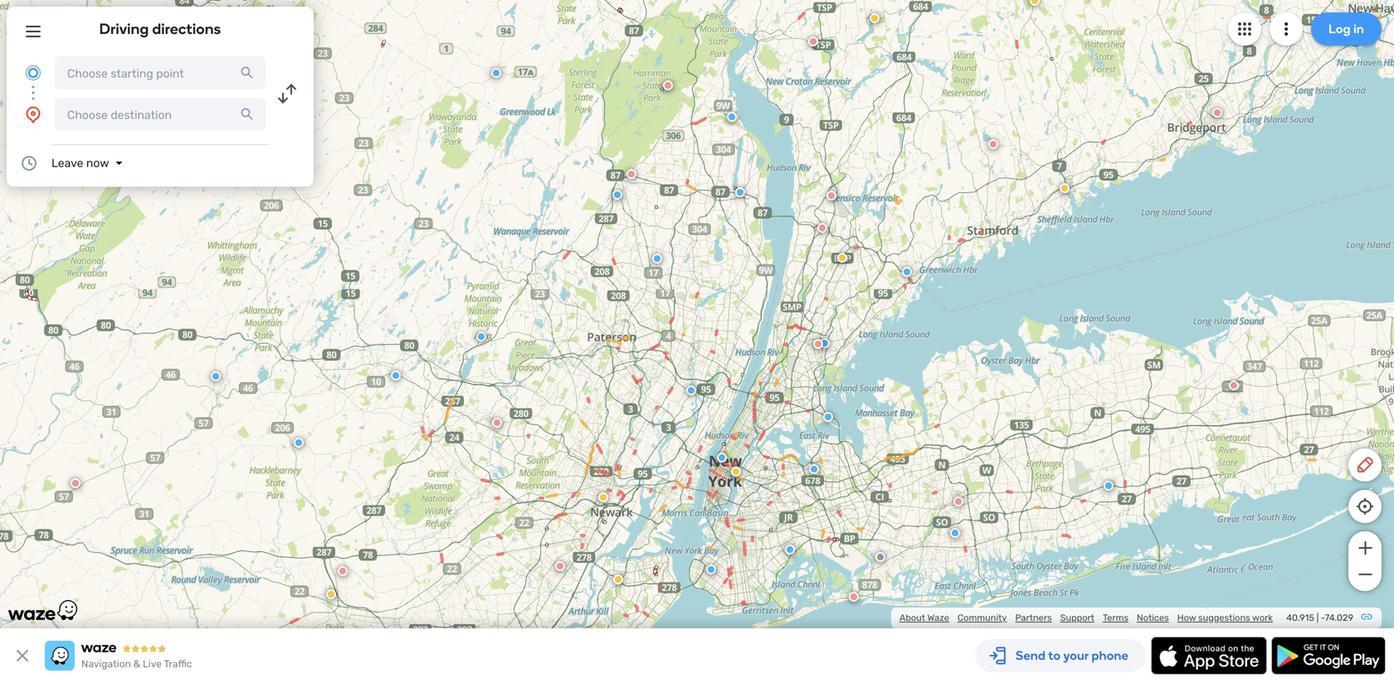 Task type: locate. For each thing, give the bounding box(es) containing it.
hazard image
[[1030, 0, 1040, 6], [837, 253, 847, 263], [613, 575, 623, 585], [326, 590, 336, 600]]

about waze community partners support terms notices how suggestions work
[[899, 613, 1273, 624]]

road closed image
[[1212, 108, 1222, 118], [988, 139, 998, 149], [826, 191, 836, 201], [817, 223, 827, 233], [1229, 381, 1239, 391], [555, 562, 565, 572]]

community link
[[958, 613, 1007, 624]]

leave
[[51, 156, 83, 170]]

hazard image
[[870, 13, 880, 23], [1060, 183, 1070, 193], [731, 467, 741, 477], [598, 493, 608, 503]]

74.029
[[1325, 613, 1353, 624]]

leave now
[[51, 156, 109, 170]]

current location image
[[23, 63, 43, 83]]

traffic
[[164, 659, 192, 670]]

waze
[[927, 613, 949, 624]]

road closed image
[[808, 37, 818, 46], [663, 80, 673, 90], [626, 169, 636, 179], [813, 339, 823, 349], [492, 418, 502, 428], [71, 479, 80, 489], [953, 497, 963, 507], [338, 567, 348, 577], [849, 592, 859, 602]]

40.915
[[1286, 613, 1314, 624]]

how
[[1177, 613, 1196, 624]]

terms link
[[1103, 613, 1129, 624]]

pencil image
[[1355, 456, 1375, 475]]

Choose starting point text field
[[55, 56, 266, 90]]

|
[[1317, 613, 1319, 624]]

partners
[[1015, 613, 1052, 624]]

driving directions
[[99, 20, 221, 38]]

support
[[1060, 613, 1094, 624]]

about waze link
[[899, 613, 949, 624]]

location image
[[23, 105, 43, 124]]

live
[[143, 659, 162, 670]]

about
[[899, 613, 925, 624]]

police image
[[491, 68, 501, 78], [727, 112, 737, 122], [612, 190, 622, 200], [652, 254, 662, 264], [476, 332, 486, 342], [820, 339, 830, 349], [391, 371, 401, 381], [686, 386, 696, 396], [823, 412, 833, 422], [294, 438, 304, 448], [717, 453, 727, 463], [1104, 481, 1114, 491], [950, 529, 960, 539], [785, 545, 795, 555]]

work
[[1252, 613, 1273, 624]]

x image
[[12, 646, 32, 666]]

navigation & live traffic
[[81, 659, 192, 670]]

directions
[[152, 20, 221, 38]]

police image
[[735, 188, 745, 197], [902, 267, 912, 277], [211, 372, 221, 382], [809, 465, 819, 475], [706, 565, 716, 575]]



Task type: describe. For each thing, give the bounding box(es) containing it.
partners link
[[1015, 613, 1052, 624]]

40.915 | -74.029
[[1286, 613, 1353, 624]]

driving
[[99, 20, 149, 38]]

-
[[1321, 613, 1325, 624]]

how suggestions work link
[[1177, 613, 1273, 624]]

link image
[[1360, 611, 1373, 624]]

terms
[[1103, 613, 1129, 624]]

now
[[86, 156, 109, 170]]

community
[[958, 613, 1007, 624]]

accident image
[[875, 553, 885, 563]]

&
[[133, 659, 140, 670]]

zoom out image
[[1355, 565, 1375, 585]]

clock image
[[19, 154, 39, 173]]

support link
[[1060, 613, 1094, 624]]

notices link
[[1137, 613, 1169, 624]]

notices
[[1137, 613, 1169, 624]]

suggestions
[[1198, 613, 1250, 624]]

navigation
[[81, 659, 131, 670]]

zoom in image
[[1355, 539, 1375, 558]]

Choose destination text field
[[55, 98, 266, 131]]



Task type: vqa. For each thing, say whether or not it's contained in the screenshot.
Navigation
yes



